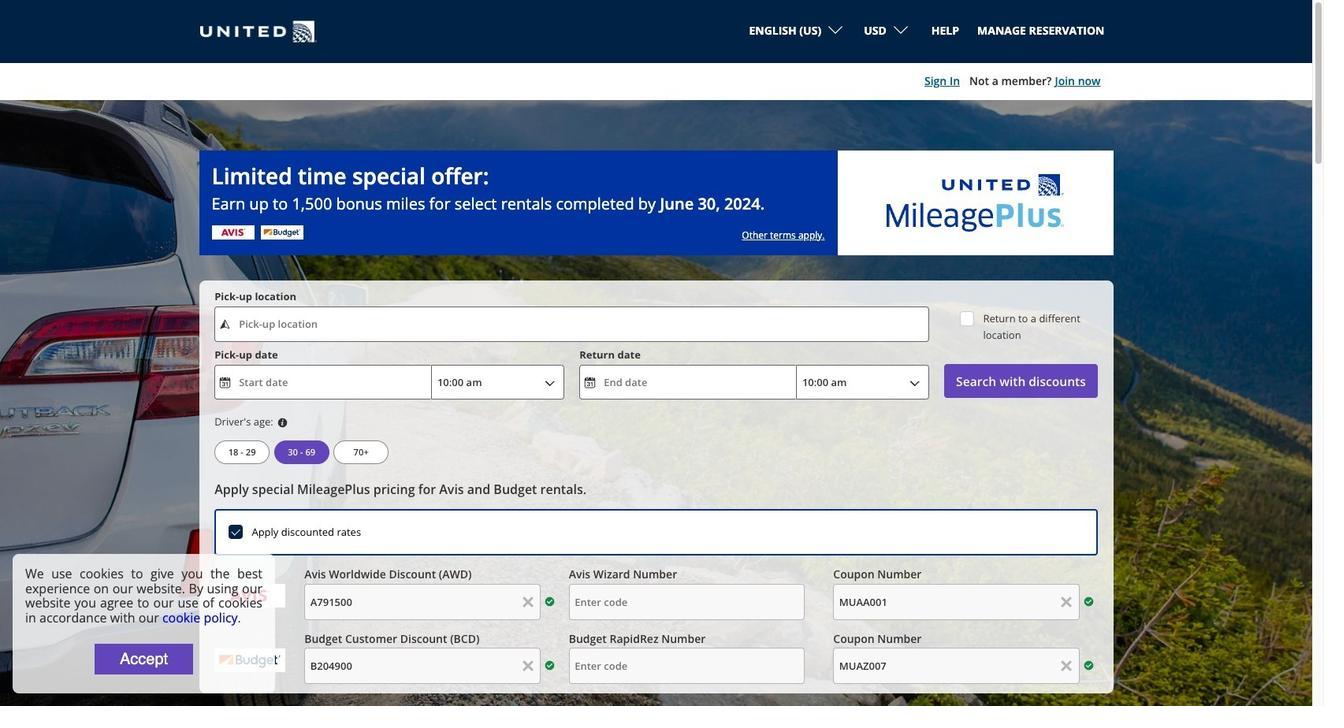 Task type: vqa. For each thing, say whether or not it's contained in the screenshot.
search icon
no



Task type: describe. For each thing, give the bounding box(es) containing it.
united mileage plan image
[[887, 173, 1064, 232]]

united-airlines-white logo image
[[200, 12, 317, 51]]

End date field
[[580, 365, 797, 400]]

pickupTime field
[[432, 365, 565, 400]]

info image
[[277, 418, 288, 428]]



Task type: locate. For each thing, give the bounding box(es) containing it.
benefitobject.text element
[[304, 566, 569, 584], [569, 566, 834, 584], [834, 566, 1098, 584], [304, 630, 569, 648], [569, 630, 834, 648], [834, 630, 1098, 648]]

Enter code field
[[304, 584, 541, 620], [569, 584, 805, 620], [834, 584, 1080, 620], [304, 648, 541, 684], [569, 648, 805, 684], [834, 648, 1080, 684]]

Start date field
[[215, 365, 432, 400]]

Pick-up location field
[[215, 307, 930, 342]]

tick circle image
[[545, 661, 555, 671]]

budget image
[[261, 226, 303, 240]]

cancel image
[[519, 593, 537, 611], [1058, 593, 1075, 611], [519, 658, 537, 675], [1058, 658, 1075, 675]]

returnTime field
[[797, 365, 930, 400]]

tick circle image
[[545, 597, 555, 607], [1084, 597, 1094, 607], [1084, 661, 1094, 671]]

compass image
[[219, 318, 232, 331]]

avis image
[[212, 226, 254, 240]]



